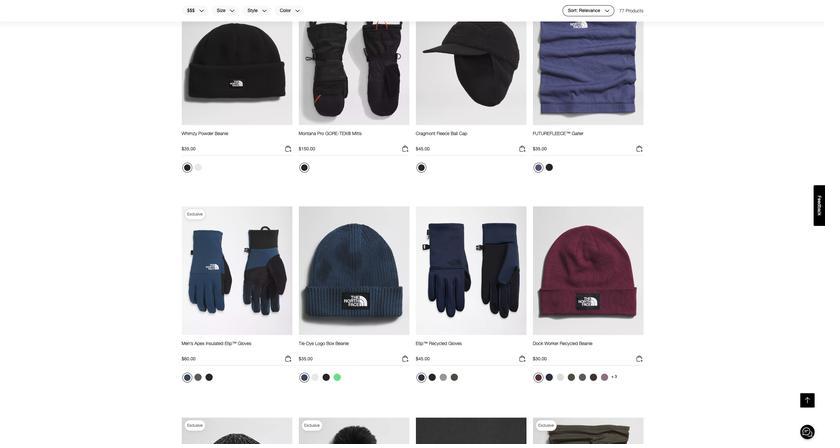 Task type: locate. For each thing, give the bounding box(es) containing it.
e
[[818, 198, 823, 201], [818, 201, 823, 203]]

0 horizontal spatial tnf black radio
[[300, 163, 309, 173]]

0 horizontal spatial $35.00 button
[[182, 145, 292, 156]]

1 recycled from the left
[[429, 341, 448, 346]]

exclusive
[[187, 212, 203, 217], [187, 423, 203, 428], [305, 423, 320, 428], [539, 423, 554, 428]]

3
[[615, 374, 618, 379]]

Cave Blue radio
[[534, 163, 544, 173]]

1 $45.00 button from the top
[[416, 145, 527, 156]]

0 horizontal spatial tnf dark grey heather image
[[195, 374, 202, 381]]

relevance
[[580, 8, 601, 13]]

$45.00 up summit navy option
[[416, 356, 430, 361]]

gore-
[[326, 131, 340, 136]]

summit navy image for summit navy option
[[418, 374, 425, 381]]

$35.00 down the tie-
[[299, 356, 313, 361]]

new taupe green radio right tnf light grey heather image
[[567, 372, 577, 383]]

e up d
[[818, 198, 823, 201]]

2 shady blue radio from the left
[[300, 373, 309, 383]]

0 horizontal spatial recycled
[[429, 341, 448, 346]]

1 horizontal spatial gardenia white radio
[[310, 372, 320, 383]]

summit navy image inside radio
[[546, 374, 553, 381]]

style
[[248, 8, 258, 13]]

tnf dark grey heather image for tnf dark grey heather option
[[579, 374, 586, 381]]

$35.00 button for futurefleece™ gaiter
[[533, 145, 644, 156]]

men's apex insulated etip™ gloves
[[182, 341, 252, 346]]

2 etip™ from the left
[[416, 341, 428, 346]]

tnf black image
[[546, 164, 553, 171], [184, 164, 191, 171], [301, 164, 308, 171], [323, 374, 330, 381], [429, 374, 436, 381]]

$choose color$ option group
[[182, 162, 204, 175], [533, 162, 556, 175], [182, 372, 215, 385], [299, 372, 343, 385], [416, 372, 460, 385], [533, 372, 611, 385]]

tnf black radio left chlorophyll green option
[[321, 372, 332, 383]]

beanie right box
[[336, 341, 349, 346]]

1 $45.00 from the top
[[416, 146, 430, 151]]

exclusive for "airspun pom beanie" 'image'
[[305, 423, 320, 428]]

shady blue image
[[301, 374, 308, 381]]

$45.00 button for etip™ recycled gloves
[[416, 355, 527, 366]]

e up b
[[818, 201, 823, 203]]

1 horizontal spatial tnf dark grey heather image
[[579, 374, 586, 381]]

dock worker recycled beanie
[[533, 341, 593, 346]]

tnf dark grey heather image for tnf dark grey heather radio
[[195, 374, 202, 381]]

gardenia white radio right shady blue image
[[310, 372, 320, 383]]

New Taupe Green radio
[[449, 372, 460, 383], [567, 372, 577, 383]]

tnf dark grey heather image inside radio
[[195, 374, 202, 381]]

k
[[818, 213, 823, 216]]

shady blue image
[[184, 374, 191, 381]]

$45.00 button down cap
[[416, 145, 527, 156]]

1 horizontal spatial $35.00 button
[[299, 355, 410, 366]]

TNF Black radio
[[300, 163, 309, 173], [321, 372, 332, 383], [427, 372, 438, 383]]

$45.00 down cragmont
[[416, 146, 430, 151]]

gardenia white radio for dye
[[310, 372, 320, 383]]

0 horizontal spatial $35.00
[[182, 146, 196, 151]]

Summit Navy radio
[[544, 372, 555, 383]]

futurefleece™ gaiter button
[[533, 131, 584, 142]]

cragmont fleece ball cap button
[[416, 131, 468, 142]]

1 horizontal spatial shady blue radio
[[300, 373, 309, 383]]

men's apex insulated etip™ gloves image
[[182, 206, 292, 335]]

1 tnf dark grey heather image from the left
[[195, 374, 202, 381]]

$45.00 button
[[416, 145, 527, 156], [416, 355, 527, 366]]

tie-dye logo box beanie button
[[299, 341, 349, 352]]

1 horizontal spatial etip™
[[416, 341, 428, 346]]

shady blue radio left gardenia white image
[[300, 373, 309, 383]]

insulated
[[206, 341, 224, 346]]

beanie up $30.00 dropdown button
[[580, 341, 593, 346]]

2 recycled from the left
[[560, 341, 578, 346]]

TNF Black radio
[[544, 162, 555, 173], [182, 163, 192, 173], [204, 372, 214, 383]]

1 vertical spatial $45.00 button
[[416, 355, 527, 366]]

style button
[[242, 5, 272, 16]]

tnf black radio left gardenia white icon
[[182, 163, 192, 173]]

1 vertical spatial $45.00
[[416, 356, 430, 361]]

$35.00 button for tie-dye logo box beanie
[[299, 355, 410, 366]]

tnf dark grey heather image right shady blue icon
[[195, 374, 202, 381]]

0 horizontal spatial gardenia white radio
[[193, 162, 203, 173]]

futurefleece™
[[533, 131, 571, 136]]

exclusive for airspun beanie image
[[187, 423, 203, 428]]

Coal Brown radio
[[589, 372, 599, 383]]

logo
[[315, 341, 325, 346]]

0 horizontal spatial shady blue radio
[[182, 373, 192, 383]]

whimzy powder beanie button
[[182, 131, 228, 142]]

0 vertical spatial $45.00 button
[[416, 145, 527, 156]]

2 horizontal spatial tnf black radio
[[427, 372, 438, 383]]

powder
[[199, 131, 214, 136]]

TNF Light Grey Heather radio
[[556, 372, 566, 383]]

$35.00 down whimzy on the top left of page
[[182, 146, 196, 151]]

tnf black image left gardenia white icon
[[184, 164, 191, 171]]

0 horizontal spatial summit navy image
[[418, 374, 425, 381]]

new taupe green radio right tnf medium grey heather option
[[449, 372, 460, 383]]

1 horizontal spatial new taupe green radio
[[567, 372, 577, 383]]

+ 3
[[612, 374, 618, 379]]

dock
[[533, 341, 544, 346]]

0 horizontal spatial tnf black radio
[[182, 163, 192, 173]]

$35.00 button for whimzy powder beanie
[[182, 145, 292, 156]]

$150.00 button
[[299, 145, 410, 156]]

summit navy image left tnf medium grey heather option
[[418, 374, 425, 381]]

tnf black radio down "$150.00"
[[300, 163, 309, 173]]

summit navy image right boysenberry radio
[[546, 374, 553, 381]]

d
[[818, 203, 823, 206]]

$$$
[[187, 8, 195, 13]]

+
[[612, 374, 614, 379]]

futurefleece™ gaiter image
[[533, 0, 644, 125]]

whimzy
[[182, 131, 197, 136]]

1 horizontal spatial summit navy image
[[546, 374, 553, 381]]

$$$ button
[[182, 5, 209, 16]]

tnf black radio right tnf dark grey heather radio
[[204, 372, 214, 383]]

0 vertical spatial $45.00
[[416, 146, 430, 151]]

gardenia white radio down the whimzy powder beanie button
[[193, 162, 203, 173]]

tnf dark grey heather image
[[195, 374, 202, 381], [579, 374, 586, 381]]

tnf dark grey heather image left 'coal brown' icon
[[579, 374, 586, 381]]

0 horizontal spatial beanie
[[215, 131, 228, 136]]

sort: relevance button
[[563, 5, 615, 16]]

$choose color$ option group for whimzy
[[182, 162, 204, 175]]

Boysenberry radio
[[534, 373, 544, 383]]

1 vertical spatial gardenia white radio
[[310, 372, 320, 383]]

f e e d b a c k button
[[814, 185, 826, 226]]

1 shady blue radio from the left
[[182, 373, 192, 383]]

exclusive for men's apex insulated etip™ gloves image
[[187, 212, 203, 217]]

0 horizontal spatial gloves
[[238, 341, 252, 346]]

men's apex insulated etip™ gloves button
[[182, 341, 252, 352]]

$35.00
[[182, 146, 196, 151], [533, 146, 547, 151], [299, 356, 313, 361]]

2 new taupe green radio from the left
[[567, 372, 577, 383]]

2 horizontal spatial $35.00
[[533, 146, 547, 151]]

$45.00 button up new taupe green icon
[[416, 355, 527, 366]]

Shady Blue radio
[[182, 373, 192, 383], [300, 373, 309, 383]]

0 horizontal spatial new taupe green radio
[[449, 372, 460, 383]]

etip™
[[225, 341, 237, 346], [416, 341, 428, 346]]

77 products
[[620, 8, 644, 13]]

gloves
[[238, 341, 252, 346], [449, 341, 462, 346]]

recycled
[[429, 341, 448, 346], [560, 341, 578, 346]]

tnf black image down "$150.00"
[[301, 164, 308, 171]]

2 $45.00 button from the top
[[416, 355, 527, 366]]

0 vertical spatial gardenia white radio
[[193, 162, 203, 173]]

tnf black radio right 'cave blue' radio
[[544, 162, 555, 173]]

0 horizontal spatial etip™
[[225, 341, 237, 346]]

Gardenia White radio
[[193, 162, 203, 173], [310, 372, 320, 383]]

beanie
[[215, 131, 228, 136], [336, 341, 349, 346], [580, 341, 593, 346]]

2 e from the top
[[818, 201, 823, 203]]

1 new taupe green radio from the left
[[449, 372, 460, 383]]

$45.00 for etip™
[[416, 356, 430, 361]]

$choose color$ option group for etip™
[[416, 372, 460, 385]]

+ 3 button
[[611, 372, 619, 381]]

sort: relevance
[[569, 8, 601, 13]]

sort:
[[569, 8, 578, 13]]

cave blue image
[[536, 164, 542, 171]]

fawn grey/garment dye logo image
[[601, 374, 609, 381]]

$35.00 button
[[182, 145, 292, 156], [533, 145, 644, 156], [299, 355, 410, 366]]

shady blue radio left tnf dark grey heather radio
[[182, 373, 192, 383]]

summit navy image inside option
[[418, 374, 425, 381]]

2 horizontal spatial $35.00 button
[[533, 145, 644, 156]]

pro
[[318, 131, 324, 136]]

summit navy image
[[546, 374, 553, 381], [418, 374, 425, 381]]

1 horizontal spatial recycled
[[560, 341, 578, 346]]

gaiter
[[572, 131, 584, 136]]

2 tnf dark grey heather image from the left
[[579, 374, 586, 381]]

1 horizontal spatial tnf black radio
[[204, 372, 214, 383]]

$45.00
[[416, 146, 430, 151], [416, 356, 430, 361]]

shady blue radio for $35.00
[[300, 373, 309, 383]]

etip™ recycled gloves image
[[416, 206, 527, 335]]

1 horizontal spatial $35.00
[[299, 356, 313, 361]]

$35.00 up 'cave blue' radio
[[533, 146, 547, 151]]

gardenia white image
[[312, 374, 319, 381]]

TNF Black/TNF Black radio
[[417, 163, 427, 173]]

tie-dye logo box beanie image
[[299, 206, 410, 335]]

back to top image
[[804, 396, 812, 405]]

TNF Dark Grey Heather radio
[[193, 372, 203, 383]]

etip™ inside etip™ recycled gloves button
[[416, 341, 428, 346]]

$150.00
[[299, 146, 315, 151]]

1 etip™ from the left
[[225, 341, 237, 346]]

1 horizontal spatial gloves
[[449, 341, 462, 346]]

montana pro gore-tex® mitts
[[299, 131, 362, 136]]

tnf black radio right summit navy option
[[427, 372, 438, 383]]

beanie right the powder
[[215, 131, 228, 136]]

$30.00
[[533, 356, 547, 361]]

2 $45.00 from the top
[[416, 356, 430, 361]]

chlorophyll green image
[[334, 374, 341, 381]]

tnf dark grey heather image inside option
[[579, 374, 586, 381]]



Task type: vqa. For each thing, say whether or not it's contained in the screenshot.
Coal Brown radio
yes



Task type: describe. For each thing, give the bounding box(es) containing it.
montana
[[299, 131, 316, 136]]

montana pro gore-tex® mitts button
[[299, 131, 362, 142]]

new taupe green image
[[451, 374, 458, 381]]

dock worker recycled beanie button
[[533, 341, 593, 352]]

$45.00 button for cragmont fleece ball cap
[[416, 145, 527, 156]]

1 horizontal spatial tnf black radio
[[321, 372, 332, 383]]

tnf black image
[[206, 374, 213, 381]]

size button
[[212, 5, 240, 16]]

gardenia white radio for powder
[[193, 162, 203, 173]]

shady blue radio for $60.00
[[182, 373, 192, 383]]

products
[[626, 8, 644, 13]]

airspun pom beanie image
[[299, 417, 410, 444]]

dock worker recycled beanie image
[[533, 206, 644, 335]]

montana pro gore-tex® mitts image
[[299, 0, 410, 125]]

size
[[217, 8, 226, 13]]

Summit Navy radio
[[417, 373, 427, 383]]

TNF Medium Grey Heather radio
[[438, 372, 449, 383]]

tie-dye logo box beanie
[[299, 341, 349, 346]]

$choose color$ option group for tie-
[[299, 372, 343, 385]]

ball
[[451, 131, 458, 136]]

whimzy powder beanie
[[182, 131, 228, 136]]

futurefleece™ headband image
[[416, 417, 527, 444]]

1 gloves from the left
[[238, 341, 252, 346]]

tnf black image left chlorophyll green option
[[323, 374, 330, 381]]

$35.00 for tie-
[[299, 356, 313, 361]]

summit navy image for summit navy radio
[[546, 374, 553, 381]]

mitts
[[353, 131, 362, 136]]

etip™ inside men's apex insulated etip™ gloves button
[[225, 341, 237, 346]]

box
[[327, 341, 334, 346]]

cragmont
[[416, 131, 436, 136]]

$60.00
[[182, 356, 196, 361]]

Fawn Grey/Garment Dye Logo radio
[[600, 372, 610, 383]]

worker
[[545, 341, 559, 346]]

boysenberry image
[[536, 374, 542, 381]]

new taupe green radio for tnf light grey heather option
[[567, 372, 577, 383]]

gardenia white image
[[195, 164, 202, 171]]

$35.00 for futurefleece™
[[533, 146, 547, 151]]

$35.00 for whimzy
[[182, 146, 196, 151]]

c
[[818, 211, 823, 213]]

airspun beanie image
[[182, 417, 292, 444]]

tie-
[[299, 341, 307, 346]]

$choose color$ option group for men's
[[182, 372, 215, 385]]

tnf black image right summit navy option
[[429, 374, 436, 381]]

$choose color$ option group for futurefleece™
[[533, 162, 556, 175]]

dipsea cover it image
[[533, 417, 644, 444]]

etip™ recycled gloves
[[416, 341, 462, 346]]

77 products status
[[620, 5, 644, 16]]

cragmont fleece ball cap image
[[416, 0, 527, 125]]

77
[[620, 8, 625, 13]]

f e e d b a c k
[[818, 196, 823, 216]]

f
[[818, 196, 823, 198]]

$60.00 button
[[182, 355, 292, 366]]

etip™ recycled gloves button
[[416, 341, 462, 352]]

tnf black/tnf black image
[[418, 164, 425, 171]]

b
[[818, 206, 823, 208]]

coal brown image
[[590, 374, 598, 381]]

new taupe green radio for tnf medium grey heather option
[[449, 372, 460, 383]]

1 horizontal spatial beanie
[[336, 341, 349, 346]]

new taupe green image
[[568, 374, 575, 381]]

Chlorophyll Green radio
[[332, 372, 343, 383]]

futurefleece™ gaiter
[[533, 131, 584, 136]]

2 gloves from the left
[[449, 341, 462, 346]]

color button
[[275, 5, 305, 16]]

cragmont fleece ball cap
[[416, 131, 468, 136]]

1 e from the top
[[818, 198, 823, 201]]

men's
[[182, 341, 193, 346]]

tex®
[[340, 131, 351, 136]]

cap
[[460, 131, 468, 136]]

fleece
[[437, 131, 450, 136]]

color
[[280, 8, 291, 13]]

2 horizontal spatial tnf black radio
[[544, 162, 555, 173]]

whimzy powder beanie image
[[182, 0, 292, 125]]

2 horizontal spatial beanie
[[580, 341, 593, 346]]

tnf black image right 'cave blue' radio
[[546, 164, 553, 171]]

a
[[818, 208, 823, 211]]

dye
[[307, 341, 314, 346]]

exclusive for dipsea cover it image
[[539, 423, 554, 428]]

tnf light grey heather image
[[557, 374, 564, 381]]

$30.00 button
[[533, 355, 644, 366]]

apex
[[195, 341, 205, 346]]

tnf medium grey heather image
[[440, 374, 447, 381]]

TNF Dark Grey Heather radio
[[578, 372, 588, 383]]

$45.00 for cragmont
[[416, 146, 430, 151]]



